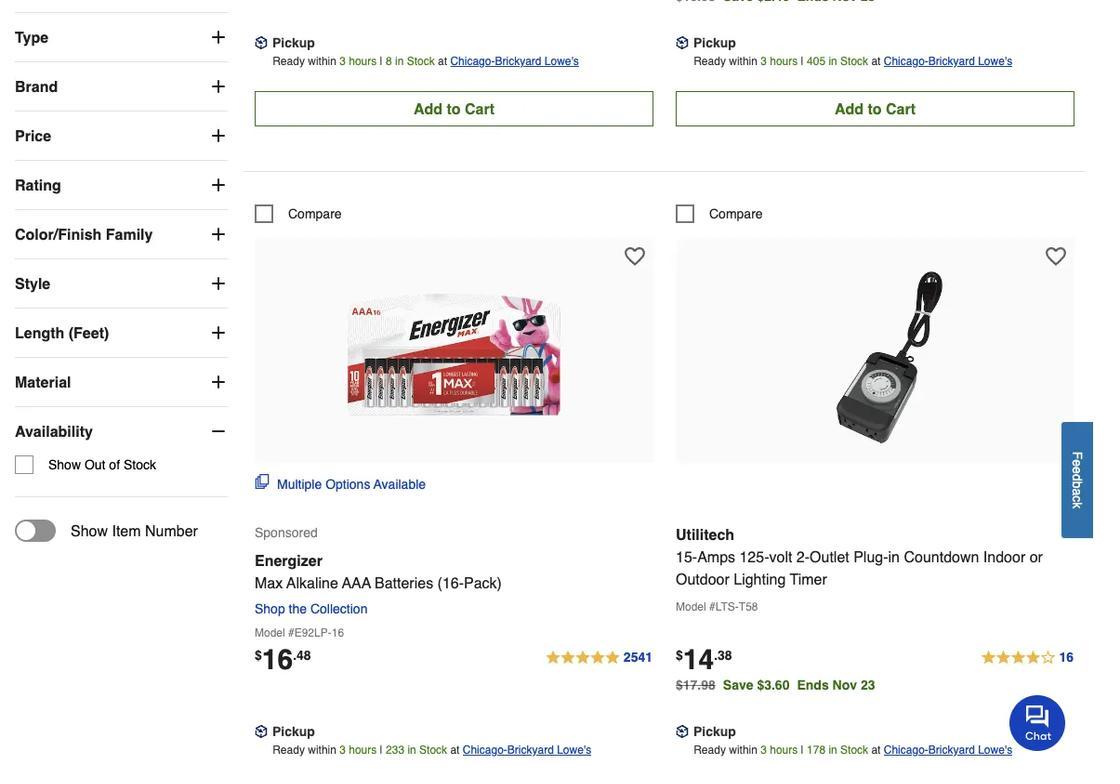 Task type: vqa. For each thing, say whether or not it's contained in the screenshot.
1st Add from right
yes



Task type: describe. For each thing, give the bounding box(es) containing it.
1 heart outline image from the left
[[625, 247, 645, 267]]

cart for 1st add to cart "button" from the left
[[465, 100, 495, 118]]

lowe's for ready within 3 hours | 8 in stock at chicago-brickyard lowe's
[[545, 55, 579, 68]]

pickup image for ready within 3 hours | 178 in stock at chicago-brickyard lowe's
[[676, 726, 689, 739]]

type button
[[15, 14, 228, 62]]

1 e from the top
[[1070, 459, 1085, 467]]

sponsored
[[255, 526, 318, 541]]

multiple options available
[[277, 477, 426, 492]]

$3.60
[[757, 678, 790, 693]]

3 for 178
[[761, 744, 767, 757]]

0 horizontal spatial 16
[[262, 644, 293, 676]]

brand button
[[15, 63, 228, 111]]

(feet)
[[69, 325, 109, 342]]

hours for 233
[[349, 744, 377, 757]]

pickup image for ready within 3 hours | 8 in stock at chicago-brickyard lowe's
[[255, 37, 268, 50]]

rating
[[15, 177, 61, 194]]

alkaline
[[287, 574, 338, 592]]

23
[[861, 678, 875, 693]]

of
[[109, 458, 120, 473]]

outdoor
[[676, 571, 730, 588]]

availability
[[15, 423, 93, 440]]

model for model # e92lp-16
[[255, 627, 285, 640]]

at for 405
[[871, 55, 881, 68]]

or
[[1030, 548, 1043, 566]]

item
[[112, 523, 141, 540]]

nov
[[833, 678, 857, 693]]

options
[[325, 477, 370, 492]]

pickup for ready within 3 hours | 233 in stock at chicago-brickyard lowe's
[[272, 725, 315, 739]]

chicago-brickyard lowe's button for ready within 3 hours | 405 in stock at chicago-brickyard lowe's
[[884, 52, 1012, 71]]

c
[[1070, 495, 1085, 502]]

ends
[[797, 678, 829, 693]]

f e e d b a c k
[[1070, 451, 1085, 508]]

price
[[15, 128, 51, 145]]

style button
[[15, 260, 228, 308]]

ready within 3 hours | 178 in stock at chicago-brickyard lowe's
[[694, 744, 1012, 757]]

| for 8
[[380, 55, 383, 68]]

pack)
[[464, 574, 502, 592]]

indoor
[[983, 548, 1026, 566]]

hours for 8
[[349, 55, 377, 68]]

2 add to cart button from the left
[[676, 92, 1075, 127]]

stock for ready within 3 hours | 233 in stock at chicago-brickyard lowe's
[[419, 744, 447, 757]]

batteries
[[375, 574, 433, 592]]

brickyard for ready within 3 hours | 233 in stock at chicago-brickyard lowe's
[[507, 744, 554, 757]]

shop the collection link
[[255, 602, 375, 617]]

$ 16 .48
[[255, 644, 311, 676]]

model # lts-t58
[[676, 601, 758, 614]]

save
[[723, 678, 753, 693]]

show for show item number
[[71, 523, 108, 540]]

lowe's for ready within 3 hours | 178 in stock at chicago-brickyard lowe's
[[978, 744, 1012, 757]]

chicago- for 8
[[450, 55, 495, 68]]

t58
[[739, 601, 758, 614]]

shop
[[255, 602, 285, 617]]

1000209817 element
[[255, 205, 342, 224]]

stock right of
[[124, 458, 156, 473]]

show item number
[[71, 523, 198, 540]]

length (feet)
[[15, 325, 109, 342]]

125-
[[739, 548, 769, 566]]

ready for ready within 3 hours | 405 in stock at chicago-brickyard lowe's
[[694, 55, 726, 68]]

8
[[386, 55, 392, 68]]

2 e from the top
[[1070, 467, 1085, 474]]

b
[[1070, 481, 1085, 488]]

actual price $16.48 element
[[255, 644, 311, 676]]

stock for ready within 3 hours | 8 in stock at chicago-brickyard lowe's
[[407, 55, 435, 68]]

ready within 3 hours | 233 in stock at chicago-brickyard lowe's
[[273, 744, 591, 757]]

utilitech
[[676, 526, 735, 543]]

$ for 16
[[255, 648, 262, 663]]

in for ready within 3 hours | 178 in stock at chicago-brickyard lowe's
[[829, 744, 837, 757]]

compare for 5014300771 'element' at the right of the page
[[709, 207, 763, 222]]

type
[[15, 29, 48, 46]]

178
[[807, 744, 826, 757]]

cart for 2nd add to cart "button"
[[886, 100, 916, 118]]

2541
[[624, 650, 653, 665]]

outlet
[[810, 548, 849, 566]]

ends nov 23 element for "savings save $3.60" element
[[797, 678, 883, 693]]

(16-
[[437, 574, 464, 592]]

at for 178
[[871, 744, 881, 757]]

model for model # lts-t58
[[676, 601, 706, 614]]

within for ready within 3 hours | 405 in stock at chicago-brickyard lowe's
[[729, 55, 758, 68]]

available
[[374, 477, 426, 492]]

plus image for price
[[209, 127, 228, 146]]

pickup image
[[676, 37, 689, 50]]

2541 button
[[545, 647, 654, 670]]

out
[[85, 458, 105, 473]]

in for ready within 3 hours | 233 in stock at chicago-brickyard lowe's
[[408, 744, 416, 757]]

brand
[[15, 78, 58, 95]]

.38
[[714, 648, 732, 663]]

was price $15.98 element
[[676, 0, 723, 4]]

| for 405
[[801, 55, 804, 68]]

price button
[[15, 112, 228, 161]]

timer
[[790, 571, 827, 588]]

length (feet) button
[[15, 309, 228, 358]]

material button
[[15, 359, 228, 407]]

plus image for length (feet)
[[209, 324, 228, 343]]

1 add to cart button from the left
[[255, 92, 654, 127]]

| for 233
[[380, 744, 383, 757]]

k
[[1070, 502, 1085, 508]]

utilitech 15-amps 125-volt 2-outlet plug-in countdown indoor or outdoor lighting timer image
[[767, 248, 983, 463]]

lts-
[[716, 601, 739, 614]]

f
[[1070, 451, 1085, 459]]

2 heart outline image from the left
[[1046, 247, 1066, 267]]

material
[[15, 374, 71, 391]]

plus image for brand
[[209, 78, 228, 96]]

at for 8
[[438, 55, 447, 68]]

within for ready within 3 hours | 233 in stock at chicago-brickyard lowe's
[[308, 744, 336, 757]]

color/finish family button
[[15, 211, 228, 259]]

chicago-brickyard lowe's button for ready within 3 hours | 178 in stock at chicago-brickyard lowe's
[[884, 741, 1012, 760]]

number
[[145, 523, 198, 540]]

plug-
[[854, 548, 888, 566]]

a
[[1070, 488, 1085, 495]]

at for 233
[[450, 744, 460, 757]]

add for 2nd add to cart "button"
[[835, 100, 864, 118]]

ready for ready within 3 hours | 8 in stock at chicago-brickyard lowe's
[[273, 55, 305, 68]]

e92lp-
[[294, 627, 332, 640]]

brickyard for ready within 3 hours | 178 in stock at chicago-brickyard lowe's
[[929, 744, 975, 757]]

add to cart for 1st add to cart "button" from the left
[[414, 100, 495, 118]]

3 for 233
[[340, 744, 346, 757]]

color/finish
[[15, 226, 102, 243]]



Task type: locate. For each thing, give the bounding box(es) containing it.
add down ready within 3 hours | 405 in stock at chicago-brickyard lowe's on the right of page
[[835, 100, 864, 118]]

minus image
[[209, 423, 228, 441]]

availability button
[[15, 408, 228, 456]]

heart outline image
[[625, 247, 645, 267], [1046, 247, 1066, 267]]

1 vertical spatial show
[[71, 523, 108, 540]]

brickyard
[[495, 55, 541, 68], [929, 55, 975, 68], [507, 744, 554, 757], [929, 744, 975, 757]]

chicago- right 233
[[463, 744, 507, 757]]

0 horizontal spatial heart outline image
[[625, 247, 645, 267]]

2 vertical spatial plus image
[[209, 373, 228, 392]]

countdown
[[904, 548, 979, 566]]

hours for 178
[[770, 744, 798, 757]]

# down "outdoor"
[[709, 601, 716, 614]]

| left 178
[[801, 744, 804, 757]]

ready for ready within 3 hours | 233 in stock at chicago-brickyard lowe's
[[273, 744, 305, 757]]

plus image inside style button
[[209, 275, 228, 293]]

stock right 405
[[840, 55, 868, 68]]

|
[[380, 55, 383, 68], [801, 55, 804, 68], [380, 744, 383, 757], [801, 744, 804, 757]]

lowe's for ready within 3 hours | 233 in stock at chicago-brickyard lowe's
[[557, 744, 591, 757]]

$17.98 save $3.60 ends nov 23
[[676, 678, 875, 693]]

1 horizontal spatial #
[[709, 601, 716, 614]]

1 add from the left
[[414, 100, 443, 118]]

add to cart button down ready within 3 hours | 405 in stock at chicago-brickyard lowe's on the right of page
[[676, 92, 1075, 127]]

show
[[48, 458, 81, 473], [71, 523, 108, 540]]

hours left 405
[[770, 55, 798, 68]]

0 horizontal spatial add to cart button
[[255, 92, 654, 127]]

plus image inside rating button
[[209, 176, 228, 195]]

1 vertical spatial model
[[255, 627, 285, 640]]

1 plus image from the top
[[209, 28, 228, 47]]

actual price $14.38 element
[[676, 644, 732, 676]]

.48
[[293, 648, 311, 663]]

show left item
[[71, 523, 108, 540]]

plus image inside type button
[[209, 28, 228, 47]]

add to cart down ready within 3 hours | 8 in stock at chicago-brickyard lowe's
[[414, 100, 495, 118]]

ends nov 23 element for savings save $2.40 element
[[797, 0, 883, 4]]

plus image inside price button
[[209, 127, 228, 146]]

plus image
[[209, 28, 228, 47], [209, 78, 228, 96], [209, 127, 228, 146], [209, 176, 228, 195], [209, 324, 228, 343]]

0 horizontal spatial compare
[[288, 207, 342, 222]]

stock right 233
[[419, 744, 447, 757]]

1 horizontal spatial add
[[835, 100, 864, 118]]

volt
[[769, 548, 792, 566]]

add
[[414, 100, 443, 118], [835, 100, 864, 118]]

3 left 178
[[761, 744, 767, 757]]

1 compare from the left
[[288, 207, 342, 222]]

4 stars image
[[980, 647, 1075, 670]]

plus image inside the color/finish family button
[[209, 226, 228, 244]]

1 horizontal spatial model
[[676, 601, 706, 614]]

hours for 405
[[770, 55, 798, 68]]

$ inside $ 14 .38
[[676, 648, 683, 663]]

1 horizontal spatial 16
[[332, 627, 344, 640]]

in for ready within 3 hours | 405 in stock at chicago-brickyard lowe's
[[829, 55, 837, 68]]

within left 8
[[308, 55, 336, 68]]

e up the d
[[1070, 459, 1085, 467]]

chicago- right 405
[[884, 55, 929, 68]]

2 cart from the left
[[886, 100, 916, 118]]

16 inside 4 stars image
[[1059, 650, 1074, 665]]

shop the collection
[[255, 602, 368, 617]]

utilitech 15-amps 125-volt 2-outlet plug-in countdown indoor or outdoor lighting timer
[[676, 526, 1043, 588]]

e up b
[[1070, 467, 1085, 474]]

hours left 233
[[349, 744, 377, 757]]

add for 1st add to cart "button" from the left
[[414, 100, 443, 118]]

# for e92lp-16
[[288, 627, 294, 640]]

1 add to cart from the left
[[414, 100, 495, 118]]

$ inside $ 16 .48
[[255, 648, 262, 663]]

plus image
[[209, 226, 228, 244], [209, 275, 228, 293], [209, 373, 228, 392]]

add to cart for 2nd add to cart "button"
[[835, 100, 916, 118]]

color/finish family
[[15, 226, 153, 243]]

within left 233
[[308, 744, 336, 757]]

5 plus image from the top
[[209, 324, 228, 343]]

energizer
[[255, 552, 322, 569]]

in right 8
[[395, 55, 404, 68]]

16 button
[[980, 647, 1075, 670]]

show out of stock
[[48, 458, 156, 473]]

multiple
[[277, 477, 322, 492]]

hours left 8
[[349, 55, 377, 68]]

3 plus image from the top
[[209, 127, 228, 146]]

plus image inside material "button"
[[209, 373, 228, 392]]

stock for ready within 3 hours | 405 in stock at chicago-brickyard lowe's
[[840, 55, 868, 68]]

add to cart button down ready within 3 hours | 8 in stock at chicago-brickyard lowe's
[[255, 92, 654, 127]]

stock
[[407, 55, 435, 68], [840, 55, 868, 68], [124, 458, 156, 473], [419, 744, 447, 757], [840, 744, 868, 757]]

0 vertical spatial ends nov 23 element
[[797, 0, 883, 4]]

chicago- for 178
[[884, 744, 929, 757]]

3 for 405
[[761, 55, 767, 68]]

0 vertical spatial #
[[709, 601, 716, 614]]

plus image for style
[[209, 275, 228, 293]]

pickup for ready within 3 hours | 178 in stock at chicago-brickyard lowe's
[[693, 725, 736, 739]]

| left 405
[[801, 55, 804, 68]]

1 horizontal spatial cart
[[886, 100, 916, 118]]

4 plus image from the top
[[209, 176, 228, 195]]

2 add to cart from the left
[[835, 100, 916, 118]]

14
[[683, 644, 714, 676]]

energizer max alkaline aaa batteries (16-pack)
[[255, 552, 502, 592]]

aaa
[[342, 574, 371, 592]]

compare
[[288, 207, 342, 222], [709, 207, 763, 222]]

3 for 8
[[340, 55, 346, 68]]

at right 233
[[450, 744, 460, 757]]

at right 8
[[438, 55, 447, 68]]

1 $ from the left
[[255, 648, 262, 663]]

1 horizontal spatial add to cart button
[[676, 92, 1075, 127]]

0 horizontal spatial model
[[255, 627, 285, 640]]

1 ends nov 23 element from the top
[[797, 0, 883, 4]]

405
[[807, 55, 826, 68]]

in left countdown
[[888, 548, 900, 566]]

2 plus image from the top
[[209, 275, 228, 293]]

1 vertical spatial ends nov 23 element
[[797, 678, 883, 693]]

2 add from the left
[[835, 100, 864, 118]]

compare for 1000209817 element
[[288, 207, 342, 222]]

add to cart button
[[255, 92, 654, 127], [676, 92, 1075, 127]]

within left 405
[[729, 55, 758, 68]]

model down shop at the bottom left of the page
[[255, 627, 285, 640]]

0 horizontal spatial to
[[447, 100, 461, 118]]

brickyard for ready within 3 hours | 405 in stock at chicago-brickyard lowe's
[[929, 55, 975, 68]]

plus image for rating
[[209, 176, 228, 195]]

to down ready within 3 hours | 405 in stock at chicago-brickyard lowe's on the right of page
[[868, 100, 882, 118]]

add to cart down ready within 3 hours | 405 in stock at chicago-brickyard lowe's on the right of page
[[835, 100, 916, 118]]

$ up was price $17.98 element
[[676, 648, 683, 663]]

3 left 8
[[340, 55, 346, 68]]

16 down collection
[[332, 627, 344, 640]]

15-
[[676, 548, 697, 566]]

| for 178
[[801, 744, 804, 757]]

2 to from the left
[[868, 100, 882, 118]]

1 to from the left
[[447, 100, 461, 118]]

0 horizontal spatial add to cart
[[414, 100, 495, 118]]

233
[[386, 744, 404, 757]]

within for ready within 3 hours | 8 in stock at chicago-brickyard lowe's
[[308, 55, 336, 68]]

chicago- for 233
[[463, 744, 507, 757]]

savings save $2.40 element
[[723, 0, 883, 4]]

1 cart from the left
[[465, 100, 495, 118]]

max
[[255, 574, 283, 592]]

3 plus image from the top
[[209, 373, 228, 392]]

16 down model # e92lp-16
[[262, 644, 293, 676]]

0 horizontal spatial $
[[255, 648, 262, 663]]

at
[[438, 55, 447, 68], [871, 55, 881, 68], [450, 744, 460, 757], [871, 744, 881, 757]]

ready within 3 hours | 405 in stock at chicago-brickyard lowe's
[[694, 55, 1012, 68]]

$ left the .48
[[255, 648, 262, 663]]

lighting
[[734, 571, 786, 588]]

show left out
[[48, 458, 81, 473]]

stock right 178
[[840, 744, 868, 757]]

5 stars image
[[545, 647, 654, 670]]

cart down ready within 3 hours | 8 in stock at chicago-brickyard lowe's
[[465, 100, 495, 118]]

in
[[395, 55, 404, 68], [829, 55, 837, 68], [888, 548, 900, 566], [408, 744, 416, 757], [829, 744, 837, 757]]

1 horizontal spatial $
[[676, 648, 683, 663]]

brickyard for ready within 3 hours | 8 in stock at chicago-brickyard lowe's
[[495, 55, 541, 68]]

to down ready within 3 hours | 8 in stock at chicago-brickyard lowe's
[[447, 100, 461, 118]]

chicago- right 8
[[450, 55, 495, 68]]

$ for 14
[[676, 648, 683, 663]]

0 horizontal spatial add
[[414, 100, 443, 118]]

within down save
[[729, 744, 758, 757]]

$ 14 .38
[[676, 644, 732, 676]]

at right 178
[[871, 744, 881, 757]]

5014300771 element
[[676, 205, 763, 224]]

chicago-brickyard lowe's button for ready within 3 hours | 233 in stock at chicago-brickyard lowe's
[[463, 741, 591, 760]]

within for ready within 3 hours | 178 in stock at chicago-brickyard lowe's
[[729, 744, 758, 757]]

$17.98
[[676, 678, 716, 693]]

cart down ready within 3 hours | 405 in stock at chicago-brickyard lowe's on the right of page
[[886, 100, 916, 118]]

16
[[332, 627, 344, 640], [262, 644, 293, 676], [1059, 650, 1074, 665]]

compare inside 5014300771 'element'
[[709, 207, 763, 222]]

2 compare from the left
[[709, 207, 763, 222]]

0 vertical spatial show
[[48, 458, 81, 473]]

ends nov 23 element containing ends nov 23
[[797, 678, 883, 693]]

was price $17.98 element
[[676, 673, 723, 693]]

add to cart
[[414, 100, 495, 118], [835, 100, 916, 118]]

multiple options available link
[[255, 475, 426, 494]]

pickup for ready within 3 hours | 8 in stock at chicago-brickyard lowe's
[[272, 36, 315, 51]]

1 horizontal spatial heart outline image
[[1046, 247, 1066, 267]]

model # e92lp-16
[[255, 627, 344, 640]]

ready for ready within 3 hours | 178 in stock at chicago-brickyard lowe's
[[694, 744, 726, 757]]

plus image for material
[[209, 373, 228, 392]]

1 horizontal spatial add to cart
[[835, 100, 916, 118]]

3 left 405
[[761, 55, 767, 68]]

add down ready within 3 hours | 8 in stock at chicago-brickyard lowe's
[[414, 100, 443, 118]]

chicago-brickyard lowe's button
[[450, 52, 579, 71], [884, 52, 1012, 71], [463, 741, 591, 760], [884, 741, 1012, 760]]

show item number element
[[15, 520, 198, 543]]

d
[[1070, 474, 1085, 481]]

stock for ready within 3 hours | 178 in stock at chicago-brickyard lowe's
[[840, 744, 868, 757]]

model down "outdoor"
[[676, 601, 706, 614]]

| left 233
[[380, 744, 383, 757]]

# for lts-t58
[[709, 601, 716, 614]]

chicago-brickyard lowe's button for ready within 3 hours | 8 in stock at chicago-brickyard lowe's
[[450, 52, 579, 71]]

ready within 3 hours | 8 in stock at chicago-brickyard lowe's
[[273, 55, 579, 68]]

family
[[106, 226, 153, 243]]

chicago- for 405
[[884, 55, 929, 68]]

length
[[15, 325, 64, 342]]

chat invite button image
[[1010, 694, 1066, 751]]

plus image for type
[[209, 28, 228, 47]]

0 horizontal spatial #
[[288, 627, 294, 640]]

pickup for ready within 3 hours | 405 in stock at chicago-brickyard lowe's
[[693, 36, 736, 51]]

hours
[[349, 55, 377, 68], [770, 55, 798, 68], [349, 744, 377, 757], [770, 744, 798, 757]]

plus image inside length (feet) button
[[209, 324, 228, 343]]

1 horizontal spatial to
[[868, 100, 882, 118]]

savings save $3.60 element
[[723, 678, 883, 693]]

plus image inside brand button
[[209, 78, 228, 96]]

2 ends nov 23 element from the top
[[797, 678, 883, 693]]

f e e d b a c k button
[[1062, 422, 1094, 538]]

1 plus image from the top
[[209, 226, 228, 244]]

| left 8
[[380, 55, 383, 68]]

model
[[676, 601, 706, 614], [255, 627, 285, 640]]

rating button
[[15, 161, 228, 210]]

16 up chat invite button image
[[1059, 650, 1074, 665]]

1 horizontal spatial compare
[[709, 207, 763, 222]]

plus image for color/finish family
[[209, 226, 228, 244]]

cart
[[465, 100, 495, 118], [886, 100, 916, 118]]

$
[[255, 648, 262, 663], [676, 648, 683, 663]]

#
[[709, 601, 716, 614], [288, 627, 294, 640]]

style
[[15, 275, 50, 293]]

2-
[[797, 548, 810, 566]]

in inside utilitech 15-amps 125-volt 2-outlet plug-in countdown indoor or outdoor lighting timer
[[888, 548, 900, 566]]

in right 233
[[408, 744, 416, 757]]

lowe's for ready within 3 hours | 405 in stock at chicago-brickyard lowe's
[[978, 55, 1012, 68]]

amps
[[697, 548, 735, 566]]

the
[[289, 602, 307, 617]]

3 left 233
[[340, 744, 346, 757]]

hours left 178
[[770, 744, 798, 757]]

2 plus image from the top
[[209, 78, 228, 96]]

in for ready within 3 hours | 8 in stock at chicago-brickyard lowe's
[[395, 55, 404, 68]]

chicago- right 178
[[884, 744, 929, 757]]

in right 405
[[829, 55, 837, 68]]

within
[[308, 55, 336, 68], [729, 55, 758, 68], [308, 744, 336, 757], [729, 744, 758, 757]]

2 $ from the left
[[676, 648, 683, 663]]

ready
[[273, 55, 305, 68], [694, 55, 726, 68], [273, 744, 305, 757], [694, 744, 726, 757]]

3
[[340, 55, 346, 68], [761, 55, 767, 68], [340, 744, 346, 757], [761, 744, 767, 757]]

0 vertical spatial plus image
[[209, 226, 228, 244]]

2 horizontal spatial 16
[[1059, 650, 1074, 665]]

show for show out of stock
[[48, 458, 81, 473]]

energizer max alkaline aaa batteries (16-pack) image
[[346, 248, 562, 463]]

0 horizontal spatial cart
[[465, 100, 495, 118]]

1 vertical spatial #
[[288, 627, 294, 640]]

collection
[[310, 602, 368, 617]]

pickup image
[[255, 37, 268, 50], [255, 726, 268, 739], [676, 726, 689, 739]]

pickup image for ready within 3 hours | 233 in stock at chicago-brickyard lowe's
[[255, 726, 268, 739]]

1 vertical spatial plus image
[[209, 275, 228, 293]]

at right 405
[[871, 55, 881, 68]]

in right 178
[[829, 744, 837, 757]]

# up the .48
[[288, 627, 294, 640]]

stock right 8
[[407, 55, 435, 68]]

compare inside 1000209817 element
[[288, 207, 342, 222]]

ends nov 23 element
[[797, 0, 883, 4], [797, 678, 883, 693]]

0 vertical spatial model
[[676, 601, 706, 614]]



